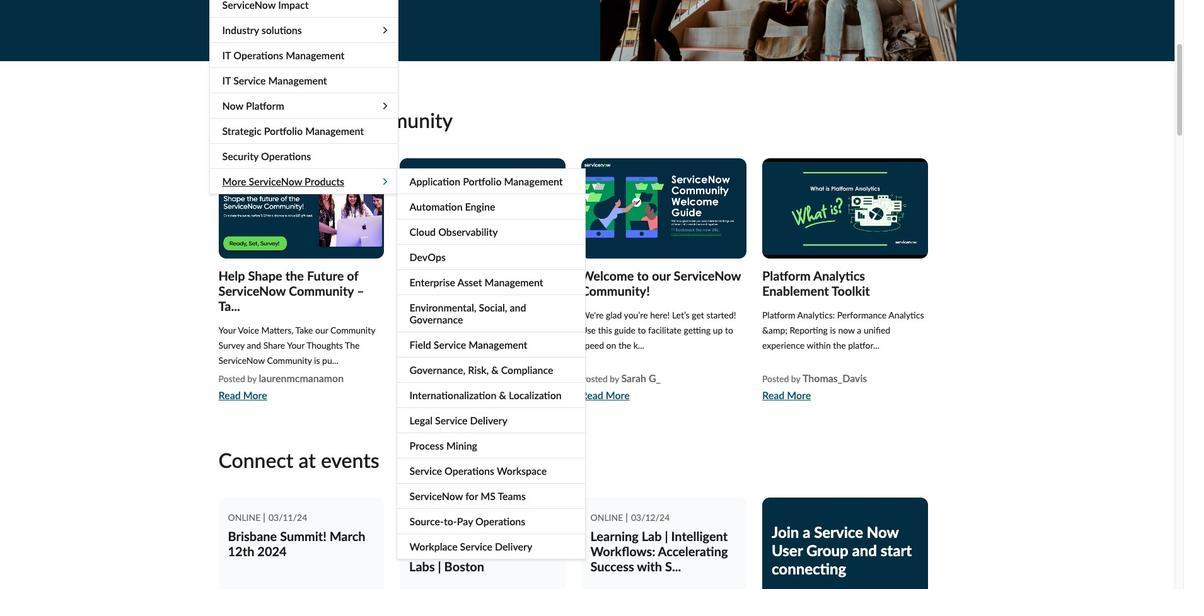 Task type: vqa. For each thing, say whether or not it's contained in the screenshot.
the Find Out How link
no



Task type: locate. For each thing, give the bounding box(es) containing it.
0 horizontal spatial portfolio
[[264, 125, 303, 137]]

service up boston
[[460, 541, 493, 553]]

posted for welcome to our servicenow community!
[[581, 374, 608, 384]]

we're glad you're here! let's get started! use this guide to facilitate getting up to speed on the k...
[[581, 310, 737, 351]]

servicenow inside your voice matters, take our community survey and share your thoughts the servicenow community is pu...
[[219, 355, 265, 366]]

cloud
[[410, 226, 436, 238]]

the right the thoughts
[[345, 340, 360, 351]]

devops link
[[397, 245, 585, 269]]

read more link down laurenmcmanamon
[[219, 387, 344, 404]]

platform analytics enablement toolkit link
[[763, 268, 870, 298]]

servicenow inside register now! 3/12 servicenow learning labs | boston
[[409, 544, 477, 559]]

operations up servicenow for ms teams
[[445, 465, 495, 477]]

it for it service management
[[222, 74, 231, 86]]

1 03/12/24 from the left
[[450, 512, 489, 523]]

1 horizontal spatial a
[[858, 325, 862, 336]]

laurenmcmanamon
[[259, 372, 344, 384]]

it up now platform in the left top of the page
[[222, 74, 231, 86]]

field service management
[[410, 339, 528, 351]]

is left the now
[[831, 325, 837, 336]]

new
[[286, 108, 323, 133]]

now up strategic at the top of the page
[[222, 100, 243, 112]]

by for help shape the future of servicenow community – ta...
[[248, 374, 257, 384]]

portfolio up security operations
[[264, 125, 303, 137]]

3 by from the left
[[610, 374, 619, 384]]

governance,
[[410, 364, 466, 376]]

1 vertical spatial 2024
[[527, 325, 548, 336]]

share
[[264, 340, 285, 351]]

service for workplace
[[460, 541, 493, 553]]

and down the announce
[[474, 340, 488, 351]]

read down speed
[[581, 390, 604, 402]]

1 vertical spatial |
[[438, 559, 441, 574]]

1 horizontal spatial is
[[831, 325, 837, 336]]

2 sarah g_ link from the left
[[622, 372, 661, 384]]

0 horizontal spatial g_
[[468, 372, 480, 384]]

platform inside platform analytics: performance analytics &amp; reporting is now a unified experience within the platfor...
[[763, 310, 796, 320]]

1 horizontal spatial online
[[409, 512, 442, 523]]

to up k...
[[638, 325, 646, 336]]

0 vertical spatial a
[[858, 325, 862, 336]]

and left start
[[853, 541, 878, 560]]

0 vertical spatial the
[[345, 340, 360, 351]]

service up now platform in the left top of the page
[[234, 74, 266, 86]]

| inside register now! 3/12 servicenow learning labs | boston
[[438, 559, 441, 574]]

0 horizontal spatial 2024
[[258, 544, 287, 559]]

posted inside the posted by laurenmcmanamon read more
[[219, 374, 245, 384]]

3 posted from the left
[[581, 374, 608, 384]]

is inside platform analytics: performance analytics &amp; reporting is now a unified experience within the platfor...
[[831, 325, 837, 336]]

analytics:
[[798, 310, 835, 320]]

management up automation engine link on the left of page
[[504, 175, 563, 187]]

by down experience
[[792, 374, 801, 384]]

1 vertical spatial delivery
[[495, 541, 533, 553]]

to-
[[444, 515, 457, 527]]

welcome to our servicenow community!
[[581, 268, 741, 298]]

online for register
[[409, 512, 442, 523]]

0 horizontal spatial sarah g_ link
[[440, 372, 480, 384]]

0 vertical spatial portfolio
[[264, 125, 303, 137]]

read inside the posted by laurenmcmanamon read more
[[219, 390, 241, 402]]

posted for announcing our 2024 servicenow mvp and rising star...
[[400, 374, 427, 384]]

by for announcing our 2024 servicenow mvp and rising star...
[[429, 374, 438, 384]]

sarah down k...
[[622, 372, 647, 384]]

operations for service
[[445, 465, 495, 477]]

posted
[[219, 374, 245, 384], [400, 374, 427, 384], [581, 374, 608, 384], [763, 374, 789, 384]]

0 horizontal spatial our
[[315, 325, 328, 336]]

by inside the posted by laurenmcmanamon read more
[[248, 374, 257, 384]]

the down the now
[[834, 340, 846, 351]]

to right welcome at the top of page
[[637, 268, 649, 283]]

localization
[[509, 389, 562, 401]]

shape
[[248, 268, 283, 283]]

by up internationalization
[[429, 374, 438, 384]]

your up survey
[[219, 325, 236, 336]]

1 posted from the left
[[219, 374, 245, 384]]

online
[[228, 512, 261, 523], [409, 512, 442, 523], [591, 512, 624, 523]]

0 horizontal spatial analytics
[[814, 268, 866, 283]]

1 horizontal spatial the
[[423, 355, 438, 366]]

read inside the posted by thomas_davis read more
[[763, 390, 785, 402]]

2 read more link from the left
[[400, 387, 480, 404]]

read more link down governance,
[[400, 387, 480, 404]]

online up brisbane on the left of page
[[228, 512, 261, 523]]

read down survey
[[219, 390, 241, 402]]

read up "legal"
[[400, 390, 422, 402]]

online up register
[[409, 512, 442, 523]]

learning
[[591, 529, 639, 544], [480, 544, 528, 559]]

management for it service management
[[269, 74, 327, 86]]

1 vertical spatial &
[[499, 389, 507, 401]]

1 horizontal spatial sarah
[[622, 372, 647, 384]]

service inside 'link'
[[434, 339, 466, 351]]

4 read from the left
[[763, 390, 785, 402]]

toolkit
[[832, 283, 870, 298]]

operations down industry solutions
[[234, 49, 283, 61]]

posted by laurenmcmanamon read more
[[219, 372, 344, 402]]

2 posted from the left
[[400, 374, 427, 384]]

portfolio up engine on the top left of page
[[463, 175, 502, 187]]

analytics up performance
[[814, 268, 866, 283]]

1 vertical spatial portfolio
[[463, 175, 502, 187]]

1 posted by sarah g_ read more from the left
[[400, 372, 480, 402]]

and inside environmental, social, and governance
[[510, 302, 527, 314]]

guide
[[615, 325, 636, 336]]

posted inside the posted by thomas_davis read more
[[763, 374, 789, 384]]

1 g_ from the left
[[468, 372, 480, 384]]

environmental, social, and governance
[[410, 302, 527, 326]]

more
[[222, 175, 246, 187], [243, 390, 267, 402], [425, 390, 449, 402], [606, 390, 630, 402], [787, 390, 811, 402]]

1 horizontal spatial 03/12/24
[[631, 512, 670, 523]]

2 vertical spatial 2024
[[258, 544, 287, 559]]

help shape the future of servicenow community – ta...
[[219, 268, 364, 313]]

delivery
[[470, 415, 508, 426], [495, 541, 533, 553]]

environmental,
[[410, 302, 477, 314]]

posted down stars.
[[400, 374, 427, 384]]

2 horizontal spatial 2024
[[527, 325, 548, 336]]

2 online from the left
[[409, 512, 442, 523]]

the down field
[[423, 355, 438, 366]]

posted down survey
[[219, 374, 245, 384]]

0 horizontal spatial online
[[228, 512, 261, 523]]

platform up &amp;
[[763, 310, 796, 320]]

0 vertical spatial platform
[[246, 100, 284, 112]]

internationalization & localization
[[410, 389, 562, 401]]

0 horizontal spatial your
[[219, 325, 236, 336]]

community!
[[581, 283, 650, 298]]

2 posted by sarah g_ read more from the left
[[581, 372, 661, 402]]

s...
[[666, 559, 681, 574]]

and
[[502, 283, 522, 298], [510, 302, 527, 314], [247, 340, 261, 351], [474, 340, 488, 351], [853, 541, 878, 560]]

service inside join a service now user group and start connecting
[[815, 523, 864, 541]]

of
[[347, 268, 359, 283]]

rising inside we are pleased to announce the 2024 servicenow mvps and community rising stars. the servicenow mvp p...
[[538, 340, 561, 351]]

1 read from the left
[[219, 390, 241, 402]]

management
[[286, 49, 345, 61], [269, 74, 327, 86], [305, 125, 364, 137], [504, 175, 563, 187], [485, 276, 544, 288], [469, 339, 528, 351]]

delivery down source-to-pay operations link
[[495, 541, 533, 553]]

1 vertical spatial now
[[867, 523, 899, 541]]

solutions
[[262, 24, 302, 36]]

workplace service delivery
[[410, 541, 533, 553]]

1 vertical spatial it
[[222, 74, 231, 86]]

a
[[858, 325, 862, 336], [803, 523, 811, 541]]

portfolio for strategic
[[264, 125, 303, 137]]

| right 'lab'
[[665, 529, 669, 544]]

observability
[[439, 226, 498, 238]]

servicenow inside announcing our 2024 servicenow mvp and rising star...
[[400, 283, 467, 298]]

2024 inside announcing our 2024 servicenow mvp and rising star...
[[492, 268, 522, 283]]

now platform
[[222, 100, 284, 112]]

more down the on
[[606, 390, 630, 402]]

analytics
[[814, 268, 866, 283], [889, 310, 925, 320]]

3 read from the left
[[581, 390, 604, 402]]

now inside 'link'
[[222, 100, 243, 112]]

management down industry solutions "link"
[[286, 49, 345, 61]]

and inside your voice matters, take our community survey and share your thoughts the servicenow community is pu...
[[247, 340, 261, 351]]

1 vertical spatial is
[[314, 355, 320, 366]]

posted for platform analytics enablement toolkit
[[763, 374, 789, 384]]

1 vertical spatial rising
[[538, 340, 561, 351]]

1 vertical spatial your
[[287, 340, 305, 351]]

servicenow inside help shape the future of servicenow community – ta...
[[219, 283, 286, 298]]

automation engine link
[[397, 194, 585, 219]]

process mining link
[[397, 433, 585, 458]]

the inside we're glad you're here! let's get started! use this guide to facilitate getting up to speed on the k...
[[619, 340, 632, 351]]

p...
[[510, 355, 521, 366]]

0 vertical spatial delivery
[[470, 415, 508, 426]]

0 vertical spatial &
[[492, 364, 499, 376]]

1 horizontal spatial 2024
[[492, 268, 522, 283]]

compliance
[[501, 364, 554, 376]]

a inside join a service now user group and start connecting
[[803, 523, 811, 541]]

to right up
[[726, 325, 734, 336]]

1 online from the left
[[228, 512, 261, 523]]

with
[[637, 559, 663, 574]]

our inside announcing our 2024 servicenow mvp and rising star...
[[471, 268, 489, 283]]

service down internationalization
[[435, 415, 468, 426]]

sarah g_ link down k...
[[622, 372, 661, 384]]

more down thomas_davis link
[[787, 390, 811, 402]]

operations for it
[[234, 49, 283, 61]]

thoughts
[[307, 340, 343, 351]]

register now! 3/12 servicenow learning labs | boston
[[409, 529, 538, 574]]

platform analytics: performance analytics &amp; reporting is now a unified experience within the platfor...
[[763, 310, 925, 351]]

0 horizontal spatial learning
[[480, 544, 528, 559]]

| inside learning lab | intelligent workflows: accelerating success with s...
[[665, 529, 669, 544]]

0 horizontal spatial posted by sarah g_ read more
[[400, 372, 480, 402]]

g_ for mvp
[[468, 372, 480, 384]]

management down the announce
[[469, 339, 528, 351]]

management inside 'link'
[[469, 339, 528, 351]]

read more link down the on
[[581, 387, 661, 404]]

your
[[219, 325, 236, 336], [287, 340, 305, 351]]

cloud observability
[[410, 226, 498, 238]]

0 horizontal spatial is
[[314, 355, 320, 366]]

enterprise asset management link
[[397, 270, 585, 295]]

1 by from the left
[[248, 374, 257, 384]]

read more link down thomas_davis link
[[763, 387, 868, 404]]

0 horizontal spatial sarah
[[440, 372, 465, 384]]

0 vertical spatial is
[[831, 325, 837, 336]]

by down voice
[[248, 374, 257, 384]]

&
[[492, 364, 499, 376], [499, 389, 507, 401]]

more down governance,
[[425, 390, 449, 402]]

and right 'social,'
[[510, 302, 527, 314]]

0 horizontal spatial now
[[222, 100, 243, 112]]

1 sarah g_ link from the left
[[440, 372, 480, 384]]

1 it from the top
[[222, 49, 231, 61]]

platform up analytics:
[[763, 268, 811, 283]]

our inside your voice matters, take our community survey and share your thoughts the servicenow community is pu...
[[315, 325, 328, 336]]

0 vertical spatial mvp
[[470, 283, 499, 298]]

2 03/12/24 from the left
[[631, 512, 670, 523]]

mvp inside we are pleased to announce the 2024 servicenow mvps and community rising stars. the servicenow mvp p...
[[489, 355, 508, 366]]

matters,
[[262, 325, 294, 336]]

management up 'social,'
[[485, 276, 544, 288]]

portfolio for application
[[463, 175, 502, 187]]

& right risk,
[[492, 364, 499, 376]]

1 vertical spatial the
[[423, 355, 438, 366]]

1 sarah from the left
[[440, 372, 465, 384]]

enterprise asset management
[[410, 276, 544, 288]]

g_ up internationalization & localization
[[468, 372, 480, 384]]

we are pleased to announce the 2024 servicenow mvps and community rising stars. the servicenow mvp p...
[[400, 325, 561, 366]]

& down 'governance, risk, & compliance' link
[[499, 389, 507, 401]]

posted by sarah g_ read more up "legal"
[[400, 372, 480, 402]]

learning inside learning lab | intelligent workflows: accelerating success with s...
[[591, 529, 639, 544]]

sarah up internationalization
[[440, 372, 465, 384]]

help shape the future of servicenow community – take our survey! image
[[219, 158, 384, 259]]

2 it from the top
[[222, 74, 231, 86]]

and up 'social,'
[[502, 283, 522, 298]]

0 horizontal spatial a
[[803, 523, 811, 541]]

within
[[807, 340, 831, 351]]

posted down experience
[[763, 374, 789, 384]]

management for it operations management
[[286, 49, 345, 61]]

1 vertical spatial a
[[803, 523, 811, 541]]

now inside join a service now user group and start connecting
[[867, 523, 899, 541]]

management down it operations management link
[[269, 74, 327, 86]]

platform down it service management
[[246, 100, 284, 112]]

posted by sarah g_ read more down the on
[[581, 372, 661, 402]]

4 posted from the left
[[763, 374, 789, 384]]

sarah g_ link up internationalization
[[440, 372, 480, 384]]

use
[[581, 325, 596, 336]]

03/12/24 down servicenow for ms teams
[[450, 512, 489, 523]]

|
[[665, 529, 669, 544], [438, 559, 441, 574]]

community inside help shape the future of servicenow community – ta...
[[289, 283, 354, 298]]

read down experience
[[763, 390, 785, 402]]

0 vertical spatial it
[[222, 49, 231, 61]]

the right shape
[[286, 268, 304, 283]]

3 read more link from the left
[[581, 387, 661, 404]]

0 vertical spatial now
[[222, 100, 243, 112]]

labs
[[409, 559, 435, 574]]

devops
[[410, 251, 446, 263]]

the
[[345, 340, 360, 351], [423, 355, 438, 366]]

your down take
[[287, 340, 305, 351]]

operations inside "link"
[[261, 150, 311, 162]]

it down industry
[[222, 49, 231, 61]]

1 vertical spatial platform
[[763, 268, 811, 283]]

read more link for mvp
[[400, 387, 480, 404]]

mvp inside announcing our 2024 servicenow mvp and rising star...
[[470, 283, 499, 298]]

a right join
[[803, 523, 811, 541]]

by inside the posted by thomas_davis read more
[[792, 374, 801, 384]]

1 vertical spatial mvp
[[489, 355, 508, 366]]

unified
[[864, 325, 891, 336]]

2 horizontal spatial online
[[591, 512, 624, 523]]

learning down source-to-pay operations link
[[480, 544, 528, 559]]

more down security
[[222, 175, 246, 187]]

0 horizontal spatial |
[[438, 559, 441, 574]]

and inside we are pleased to announce the 2024 servicenow mvps and community rising stars. the servicenow mvp p...
[[474, 340, 488, 351]]

1 read more link from the left
[[219, 387, 344, 404]]

more inside "link"
[[222, 175, 246, 187]]

sarah for mvp
[[440, 372, 465, 384]]

the inside we are pleased to announce the 2024 servicenow mvps and community rising stars. the servicenow mvp p...
[[423, 355, 438, 366]]

–
[[357, 283, 364, 298]]

2 horizontal spatial our
[[652, 268, 671, 283]]

1 vertical spatial analytics
[[889, 310, 925, 320]]

2 read from the left
[[400, 390, 422, 402]]

service down pleased
[[434, 339, 466, 351]]

it service management
[[222, 74, 327, 86]]

voice
[[238, 325, 259, 336]]

1 horizontal spatial learning
[[591, 529, 639, 544]]

community inside we are pleased to announce the 2024 servicenow mvps and community rising stars. the servicenow mvp p...
[[491, 340, 535, 351]]

1 horizontal spatial our
[[471, 268, 489, 283]]

to inside we are pleased to announce the 2024 servicenow mvps and community rising stars. the servicenow mvp p...
[[462, 325, 470, 336]]

reporting
[[790, 325, 828, 336]]

03/12/24 up 'lab'
[[631, 512, 670, 523]]

to up field service management
[[462, 325, 470, 336]]

g_ down we're glad you're here! let's get started! use this guide to facilitate getting up to speed on the k... at bottom
[[649, 372, 661, 384]]

0 vertical spatial rising
[[525, 283, 559, 298]]

announcing
[[400, 268, 468, 283]]

sarah g_ link
[[440, 372, 480, 384], [622, 372, 661, 384]]

workflows:
[[591, 544, 656, 559]]

performance
[[838, 310, 887, 320]]

and down voice
[[247, 340, 261, 351]]

delivery down internationalization & localization link
[[470, 415, 508, 426]]

source-to-pay operations link
[[397, 509, 585, 534]]

learning up success
[[591, 529, 639, 544]]

online for brisbane
[[228, 512, 261, 523]]

analytics up 'unified'
[[889, 310, 925, 320]]

menu
[[209, 0, 586, 560], [397, 168, 586, 560]]

0 horizontal spatial the
[[345, 340, 360, 351]]

more down laurenmcmanamon link
[[243, 390, 267, 402]]

2 sarah from the left
[[622, 372, 647, 384]]

service up connecting
[[815, 523, 864, 541]]

a right the now
[[858, 325, 862, 336]]

automation engine
[[410, 201, 496, 213]]

is left pu...
[[314, 355, 320, 366]]

connecting
[[772, 560, 847, 578]]

to inside welcome to our servicenow community!
[[637, 268, 649, 283]]

and inside join a service now user group and start connecting
[[853, 541, 878, 560]]

now right group on the bottom of page
[[867, 523, 899, 541]]

by down the on
[[610, 374, 619, 384]]

what's new in community
[[219, 108, 453, 133]]

online up workflows:
[[591, 512, 624, 523]]

2 vertical spatial platform
[[763, 310, 796, 320]]

1 horizontal spatial now
[[867, 523, 899, 541]]

0 vertical spatial |
[[665, 529, 669, 544]]

0 vertical spatial 2024
[[492, 268, 522, 283]]

more servicenow products
[[222, 175, 345, 187]]

community
[[350, 108, 453, 133], [289, 283, 354, 298], [331, 325, 375, 336], [491, 340, 535, 351], [267, 355, 312, 366]]

operations up more servicenow products
[[261, 150, 311, 162]]

1 horizontal spatial g_
[[649, 372, 661, 384]]

03/12/24 for lab
[[631, 512, 670, 523]]

2 by from the left
[[429, 374, 438, 384]]

management for enterprise asset management
[[485, 276, 544, 288]]

3 online from the left
[[591, 512, 624, 523]]

0 vertical spatial analytics
[[814, 268, 866, 283]]

1 horizontal spatial portfolio
[[463, 175, 502, 187]]

posted down speed
[[581, 374, 608, 384]]

1 horizontal spatial sarah g_ link
[[622, 372, 661, 384]]

4 by from the left
[[792, 374, 801, 384]]

the right the announce
[[512, 325, 525, 336]]

lab
[[642, 529, 662, 544]]

1 horizontal spatial analytics
[[889, 310, 925, 320]]

it operations management link
[[210, 43, 398, 68]]

0 horizontal spatial &
[[492, 364, 499, 376]]

a inside platform analytics: performance analytics &amp; reporting is now a unified experience within the platfor...
[[858, 325, 862, 336]]

we
[[400, 325, 413, 336]]

1 horizontal spatial |
[[665, 529, 669, 544]]

platform inside platform analytics enablement toolkit
[[763, 268, 811, 283]]

0 horizontal spatial 03/12/24
[[450, 512, 489, 523]]

it operations management
[[222, 49, 345, 61]]

operations for security
[[261, 150, 311, 162]]

and inside announcing our 2024 servicenow mvp and rising star...
[[502, 283, 522, 298]]

posted by sarah g_ read more for announcing our 2024 servicenow mvp and rising star...
[[400, 372, 480, 402]]

| right labs
[[438, 559, 441, 574]]

announcing our 2024 servicenow mvp and rising star awardees image
[[400, 158, 566, 259]]

join
[[772, 523, 800, 541]]

service down process
[[410, 465, 442, 477]]

read more link for community!
[[581, 387, 661, 404]]

the right the on
[[619, 340, 632, 351]]

2 g_ from the left
[[649, 372, 661, 384]]

our
[[471, 268, 489, 283], [652, 268, 671, 283], [315, 325, 328, 336]]

management up security operations "link"
[[305, 125, 364, 137]]

by
[[248, 374, 257, 384], [429, 374, 438, 384], [610, 374, 619, 384], [792, 374, 801, 384]]

1 horizontal spatial posted by sarah g_ read more
[[581, 372, 661, 402]]



Task type: describe. For each thing, give the bounding box(es) containing it.
sarah for community!
[[622, 372, 647, 384]]

platform for platform analytics enablement toolkit
[[763, 268, 811, 283]]

we're
[[581, 310, 604, 320]]

help
[[219, 268, 245, 283]]

legal service delivery link
[[397, 408, 585, 433]]

by for welcome to our servicenow community!
[[610, 374, 619, 384]]

strategic portfolio management
[[222, 125, 364, 137]]

mining
[[447, 440, 478, 452]]

by for platform analytics enablement toolkit
[[792, 374, 801, 384]]

g_ for community!
[[649, 372, 661, 384]]

help shape the future of servicenow community – ta... link
[[219, 268, 364, 313]]

menu containing application portfolio management
[[397, 168, 586, 560]]

the inside we are pleased to announce the 2024 servicenow mvps and community rising stars. the servicenow mvp p...
[[512, 325, 525, 336]]

process
[[410, 440, 444, 452]]

more inside the posted by thomas_davis read more
[[787, 390, 811, 402]]

pleased
[[430, 325, 459, 336]]

boston
[[445, 559, 485, 574]]

mvps
[[449, 340, 472, 351]]

now platform link
[[210, 93, 398, 118]]

analytics inside platform analytics: performance analytics &amp; reporting is now a unified experience within the platfor...
[[889, 310, 925, 320]]

4 read more link from the left
[[763, 387, 868, 404]]

on
[[607, 340, 617, 351]]

security operations
[[222, 150, 311, 162]]

your voice matters, take our community survey and share your thoughts the servicenow community is pu...
[[219, 325, 375, 366]]

learning lab | intelligent workflows: accelerating success with s...
[[591, 529, 728, 574]]

glad
[[606, 310, 622, 320]]

posted by thomas_davis read more
[[763, 372, 868, 402]]

brisbane
[[228, 529, 277, 544]]

service for field
[[434, 339, 466, 351]]

ta...
[[219, 298, 240, 313]]

the inside your voice matters, take our community survey and share your thoughts the servicenow community is pu...
[[345, 340, 360, 351]]

getting
[[684, 325, 711, 336]]

teams
[[498, 490, 526, 502]]

3/12
[[510, 529, 538, 544]]

it service management link
[[210, 68, 398, 93]]

asset
[[458, 276, 482, 288]]

user
[[772, 541, 803, 560]]

1 horizontal spatial your
[[287, 340, 305, 351]]

application
[[410, 175, 461, 187]]

it for it operations management
[[222, 49, 231, 61]]

rising inside announcing our 2024 servicenow mvp and rising star...
[[525, 283, 559, 298]]

start
[[881, 541, 912, 560]]

industry solutions link
[[210, 18, 398, 42]]

read more link for of
[[219, 387, 344, 404]]

governance, risk, & compliance
[[410, 364, 554, 376]]

learning inside register now! 3/12 servicenow learning labs | boston
[[480, 544, 528, 559]]

analytics inside platform analytics enablement toolkit
[[814, 268, 866, 283]]

automation
[[410, 201, 463, 213]]

environmental, social, and governance link
[[397, 295, 585, 332]]

thomas_davis
[[803, 372, 868, 384]]

the inside platform analytics: performance analytics &amp; reporting is now a unified experience within the platfor...
[[834, 340, 846, 351]]

1 horizontal spatial &
[[499, 389, 507, 401]]

menu containing industry solutions
[[209, 0, 586, 560]]

laurenmcmanamon link
[[259, 372, 344, 384]]

intelligent
[[672, 529, 728, 544]]

stars.
[[400, 355, 421, 366]]

delivery for workplace service delivery
[[495, 541, 533, 553]]

internationalization & localization link
[[397, 383, 585, 408]]

servicenow for ms teams
[[410, 490, 526, 502]]

risk,
[[468, 364, 489, 376]]

operations up now!
[[476, 515, 526, 527]]

more inside the posted by laurenmcmanamon read more
[[243, 390, 267, 402]]

welcome
[[581, 268, 634, 283]]

field service management link
[[397, 332, 585, 357]]

sarah g_ link for mvp
[[440, 372, 480, 384]]

events
[[321, 448, 380, 472]]

platform inside 'link'
[[246, 100, 284, 112]]

servicenow inside welcome to our servicenow community!
[[674, 268, 741, 283]]

service operations workspace link
[[397, 459, 585, 483]]

started!
[[707, 310, 737, 320]]

security
[[222, 150, 259, 162]]

future
[[307, 268, 344, 283]]

2024 inside we are pleased to announce the 2024 servicenow mvps and community rising stars. the servicenow mvp p...
[[527, 325, 548, 336]]

is inside your voice matters, take our community survey and share your thoughts the servicenow community is pu...
[[314, 355, 320, 366]]

here!
[[651, 310, 670, 320]]

0 vertical spatial your
[[219, 325, 236, 336]]

servicenow for ms teams link
[[397, 484, 585, 509]]

management for application portfolio management
[[504, 175, 563, 187]]

industry
[[222, 24, 259, 36]]

speed
[[581, 340, 604, 351]]

&amp;
[[763, 325, 788, 336]]

announce
[[472, 325, 510, 336]]

management for field service management
[[469, 339, 528, 351]]

now
[[839, 325, 855, 336]]

service for it
[[234, 74, 266, 86]]

announcing our 2024 servicenow mvp and rising star... link
[[400, 268, 559, 313]]

internationalization
[[410, 389, 497, 401]]

welcome to our servicenow community! image
[[581, 158, 747, 259]]

source-
[[410, 515, 444, 527]]

service for legal
[[435, 415, 468, 426]]

now!
[[470, 529, 507, 544]]

sarah g_ link for community!
[[622, 372, 661, 384]]

register
[[409, 529, 467, 544]]

survey
[[219, 340, 245, 351]]

03/11/24
[[269, 512, 307, 523]]

pu...
[[322, 355, 339, 366]]

in
[[328, 108, 345, 133]]

the inside help shape the future of servicenow community – ta...
[[286, 268, 304, 283]]

get
[[692, 310, 705, 320]]

platform analytics enablement toolkit image
[[763, 158, 928, 259]]

thomas_davis link
[[803, 372, 868, 384]]

management for strategic portfolio management
[[305, 125, 364, 137]]

posted by sarah g_ read more for welcome to our servicenow community!
[[581, 372, 661, 402]]

our inside welcome to our servicenow community!
[[652, 268, 671, 283]]

posted for help shape the future of servicenow community – ta...
[[219, 374, 245, 384]]

03/12/24 for now!
[[450, 512, 489, 523]]

success
[[591, 559, 635, 574]]

field
[[410, 339, 431, 351]]

experience
[[763, 340, 805, 351]]

strategic
[[222, 125, 262, 137]]

march
[[330, 529, 366, 544]]

join a service now user group and start connecting
[[772, 523, 912, 578]]

security operations link
[[210, 144, 398, 168]]

2024 inside brisbane summit! march 12th 2024
[[258, 544, 287, 559]]

platform for platform analytics: performance analytics &amp; reporting is now a unified experience within the platfor...
[[763, 310, 796, 320]]

delivery for legal service delivery
[[470, 415, 508, 426]]

legal service delivery
[[410, 415, 508, 426]]

strategic portfolio management link
[[210, 119, 398, 143]]

engine
[[465, 201, 496, 213]]

cloud observability link
[[397, 220, 585, 244]]

platfor...
[[849, 340, 880, 351]]

application portfolio management link
[[397, 169, 585, 194]]

social,
[[479, 302, 508, 314]]

welcome to our servicenow community! link
[[581, 268, 741, 298]]

industry solutions
[[222, 24, 302, 36]]

online for learning
[[591, 512, 624, 523]]



